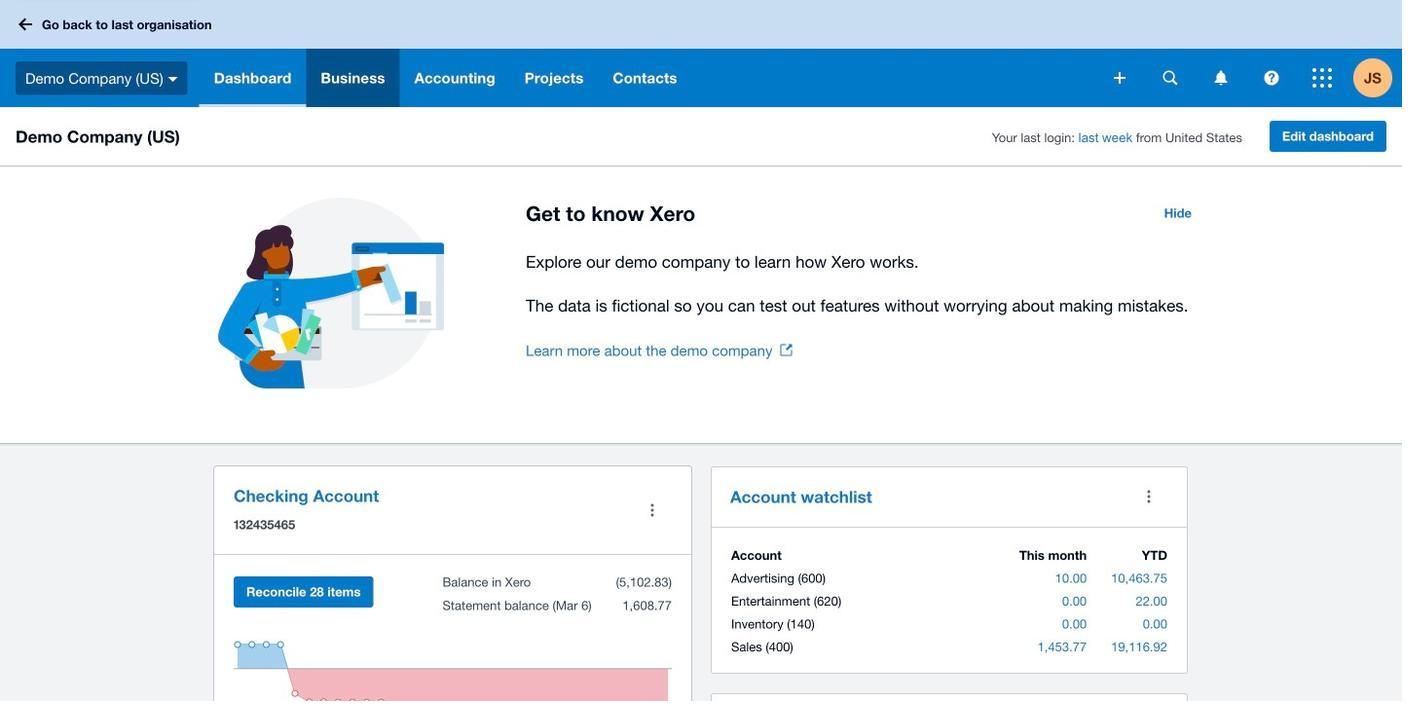 Task type: vqa. For each thing, say whether or not it's contained in the screenshot.
banner
yes



Task type: locate. For each thing, give the bounding box(es) containing it.
svg image
[[1164, 71, 1178, 85], [168, 77, 178, 82]]

intro banner body element
[[526, 248, 1204, 320]]

banner
[[0, 0, 1403, 107]]

0 horizontal spatial svg image
[[168, 77, 178, 82]]

svg image
[[19, 18, 32, 31], [1313, 68, 1333, 88], [1215, 71, 1228, 85], [1265, 71, 1280, 85], [1115, 72, 1126, 84]]

manage menu toggle image
[[633, 491, 672, 530]]



Task type: describe. For each thing, give the bounding box(es) containing it.
1 horizontal spatial svg image
[[1164, 71, 1178, 85]]



